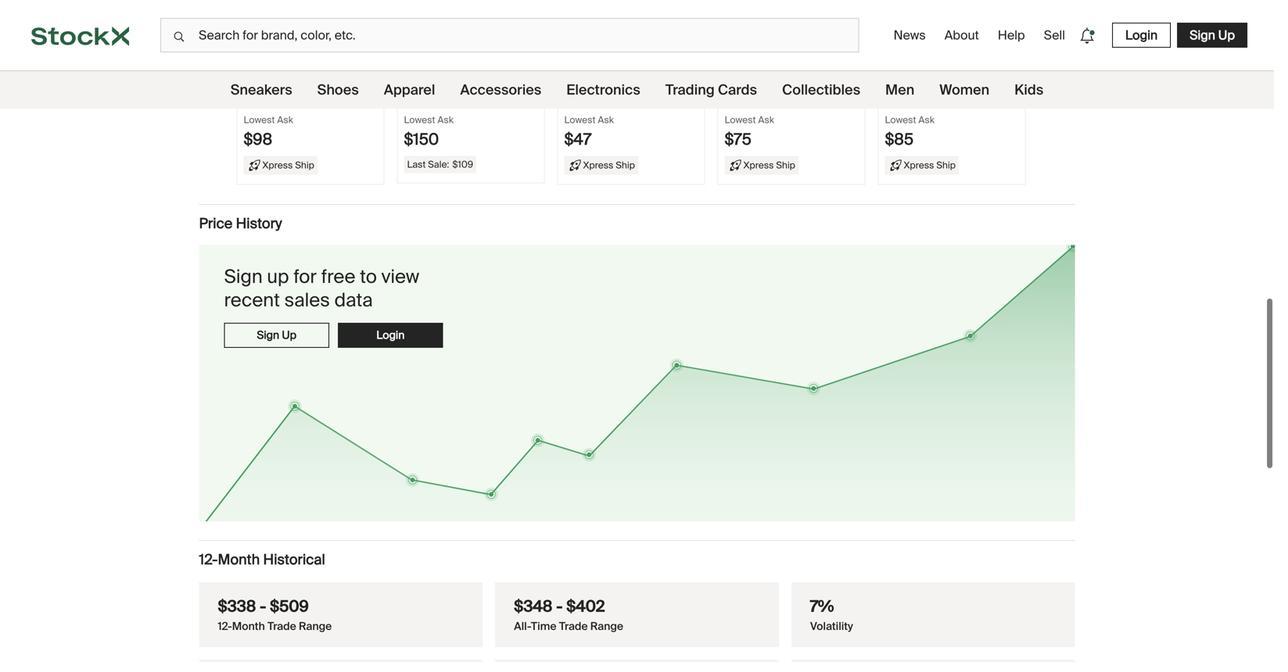 Task type: vqa. For each thing, say whether or not it's contained in the screenshot.


Task type: describe. For each thing, give the bounding box(es) containing it.
low for ask
[[939, 79, 960, 94]]

up
[[267, 265, 289, 289]]

$47
[[564, 130, 592, 150]]

stockx logo image
[[31, 26, 129, 46]]

shoes link
[[317, 71, 359, 109]]

collectibles link
[[782, 71, 861, 109]]

free
[[321, 265, 356, 289]]

$509
[[270, 597, 309, 617]]

0 vertical spatial login button
[[1112, 23, 1171, 48]]

trading
[[666, 81, 715, 99]]

news link
[[888, 21, 932, 50]]

news
[[894, 27, 926, 43]]

1 vertical spatial login
[[377, 328, 405, 343]]

0 horizontal spatial login button
[[338, 323, 443, 348]]

classic for electric
[[598, 79, 635, 94]]

men
[[886, 81, 915, 99]]

- for $338
[[260, 597, 266, 617]]

$75
[[725, 130, 752, 150]]

dunk for $98
[[269, 79, 295, 94]]

crush for $150
[[404, 94, 434, 109]]

xpress for $47
[[583, 159, 614, 171]]

volatility
[[810, 620, 853, 634]]

clog inside crocs classic clog dreamworks shrek lowest ask $75
[[798, 79, 822, 94]]

kids link
[[1015, 71, 1044, 109]]

cards
[[718, 81, 757, 99]]

month inside $338         -          $509 12-month trade range
[[232, 620, 265, 634]]

$348           -            $402 all-time trade range
[[514, 597, 624, 634]]

product category switcher element
[[0, 71, 1274, 109]]

price
[[199, 215, 233, 233]]

crocs classic mega crush clog barbie the movie electric pink image
[[577, 2, 686, 60]]

curry
[[929, 94, 957, 109]]

electric
[[598, 109, 636, 124]]

shrek
[[793, 94, 823, 109]]

clog for electric
[[597, 94, 621, 109]]

kids
[[1015, 81, 1044, 99]]

barbie
[[624, 94, 657, 109]]

data
[[334, 288, 373, 313]]

for
[[294, 265, 317, 289]]

trade for $509
[[268, 620, 296, 634]]

sell link
[[1038, 21, 1072, 50]]

ship for $47
[[616, 159, 635, 171]]

panda
[[306, 94, 338, 109]]

help
[[998, 27, 1025, 43]]

0 vertical spatial login
[[1126, 27, 1158, 43]]

$150
[[404, 130, 439, 150]]

the
[[660, 94, 679, 109]]

xpress ship for $75
[[744, 159, 796, 171]]

about
[[945, 27, 979, 43]]

stockx logo link
[[0, 0, 160, 70]]

qs
[[963, 79, 978, 94]]

0 horizontal spatial sign up button
[[224, 323, 329, 348]]

$348
[[514, 597, 553, 617]]

history
[[236, 215, 282, 233]]

apparel link
[[384, 71, 435, 109]]

accessories link
[[460, 71, 542, 109]]

black
[[275, 94, 303, 109]]

white
[[244, 94, 273, 109]]

$85
[[885, 130, 914, 150]]

12- inside $338         -          $509 12-month trade range
[[218, 620, 232, 634]]

lowest inside crocs classic mega crush clog atmosphere lowest ask $150
[[404, 114, 435, 126]]

crocs classic clog dreamworks shrek lowest ask $75
[[725, 79, 823, 150]]

lowest inside nike dunk low retro white black panda lowest ask $98
[[244, 114, 275, 126]]

crocs classic mega crush clog barbie the movie electric pink
[[564, 79, 679, 124]]

xpress for $85
[[904, 159, 934, 171]]

nike dunk low retro white black panda image
[[256, 2, 365, 60]]

mega for $150
[[477, 79, 506, 94]]

movie
[[564, 109, 595, 124]]

nike dunk low qs co.jp reverse curry (2024) image
[[897, 2, 1007, 60]]

women link
[[940, 71, 990, 109]]

ship for $98
[[295, 159, 314, 171]]

nike dunk low retro white black panda lowest ask $98
[[244, 79, 349, 150]]

nike for $98
[[244, 79, 266, 94]]

crocs for $150
[[404, 79, 435, 94]]

xpress ship for $47
[[583, 159, 635, 171]]

classic for $150
[[437, 79, 474, 94]]

historical
[[263, 551, 325, 569]]

retro
[[321, 79, 349, 94]]

sales
[[284, 288, 330, 313]]

help link
[[992, 21, 1032, 50]]

men link
[[886, 71, 915, 109]]

$402
[[566, 597, 605, 617]]

ask inside crocs classic mega crush clog atmosphere lowest ask $150
[[438, 114, 454, 126]]

sign for top 'sign up' button
[[1190, 27, 1216, 43]]

recent
[[224, 288, 280, 313]]

- for $348
[[556, 597, 563, 617]]

women
[[940, 81, 990, 99]]

time
[[531, 620, 557, 634]]

sell
[[1044, 27, 1065, 43]]

apparel
[[384, 81, 435, 99]]



Task type: locate. For each thing, give the bounding box(es) containing it.
2 ask from the left
[[438, 114, 454, 126]]

low up curry
[[939, 79, 960, 94]]

login button
[[1112, 23, 1171, 48], [338, 323, 443, 348]]

mega up the atmosphere
[[477, 79, 506, 94]]

0 horizontal spatial crush
[[404, 94, 434, 109]]

1 vertical spatial up
[[282, 328, 297, 343]]

0 horizontal spatial range
[[299, 620, 332, 634]]

low
[[298, 79, 319, 94], [939, 79, 960, 94]]

sign for left 'sign up' button
[[257, 328, 279, 343]]

sneakers
[[231, 81, 292, 99]]

1 low from the left
[[298, 79, 319, 94]]

0 horizontal spatial low
[[298, 79, 319, 94]]

0 horizontal spatial classic
[[437, 79, 474, 94]]

5 lowest from the left
[[885, 114, 916, 126]]

xpress for $75
[[744, 159, 774, 171]]

clog for $150
[[437, 94, 461, 109]]

1 vertical spatial sign up button
[[224, 323, 329, 348]]

1 nike from the left
[[244, 79, 266, 94]]

low for $98
[[298, 79, 319, 94]]

classic inside crocs classic mega crush clog atmosphere lowest ask $150
[[437, 79, 474, 94]]

xpress
[[262, 159, 293, 171], [583, 159, 614, 171], [744, 159, 774, 171], [904, 159, 934, 171]]

0 horizontal spatial nike
[[244, 79, 266, 94]]

trade down $509
[[268, 620, 296, 634]]

0 horizontal spatial up
[[282, 328, 297, 343]]

clog
[[798, 79, 822, 94], [437, 94, 461, 109], [597, 94, 621, 109]]

4 ask from the left
[[758, 114, 774, 126]]

1 lowest from the left
[[244, 114, 275, 126]]

3 ask from the left
[[598, 114, 614, 126]]

Search... search field
[[160, 18, 859, 52]]

dunk inside nike dunk low retro white black panda lowest ask $98
[[269, 79, 295, 94]]

3 classic from the left
[[758, 79, 795, 94]]

collectibles
[[782, 81, 861, 99]]

2 classic from the left
[[598, 79, 635, 94]]

crocs up '$150'
[[404, 79, 435, 94]]

trading cards
[[666, 81, 757, 99]]

2 horizontal spatial clog
[[798, 79, 822, 94]]

xpress for $98
[[262, 159, 293, 171]]

$98
[[244, 130, 272, 150]]

crocs inside crocs classic mega crush clog barbie the movie electric pink
[[564, 79, 595, 94]]

classic inside crocs classic mega crush clog barbie the movie electric pink
[[598, 79, 635, 94]]

1 classic from the left
[[437, 79, 474, 94]]

lowest down white
[[244, 114, 275, 126]]

1 horizontal spatial login
[[1126, 27, 1158, 43]]

xpress down $75
[[744, 159, 774, 171]]

0 vertical spatial 12-
[[199, 551, 218, 569]]

3 lowest from the left
[[564, 114, 596, 126]]

0 horizontal spatial crocs
[[404, 79, 435, 94]]

classic up barbie
[[598, 79, 635, 94]]

1 - from the left
[[260, 597, 266, 617]]

sale:
[[428, 158, 449, 171]]

crush for electric
[[564, 94, 595, 109]]

clog up shrek
[[798, 79, 822, 94]]

login
[[1126, 27, 1158, 43], [377, 328, 405, 343]]

clog inside crocs classic mega crush clog barbie the movie electric pink
[[597, 94, 621, 109]]

crocs
[[404, 79, 435, 94], [564, 79, 595, 94], [725, 79, 755, 94]]

1 horizontal spatial crocs
[[564, 79, 595, 94]]

2 mega from the left
[[637, 79, 666, 94]]

2 xpress ship from the left
[[583, 159, 635, 171]]

3 ship from the left
[[776, 159, 796, 171]]

lowest inside lowest ask $47
[[564, 114, 596, 126]]

1 crocs from the left
[[404, 79, 435, 94]]

4 xpress from the left
[[904, 159, 934, 171]]

range for $402
[[590, 620, 624, 634]]

crocs for electric
[[564, 79, 595, 94]]

2 range from the left
[[590, 620, 624, 634]]

price history
[[199, 215, 282, 233]]

crush
[[404, 94, 434, 109], [564, 94, 595, 109]]

2 low from the left
[[939, 79, 960, 94]]

ask inside nike dunk low retro white black panda lowest ask $98
[[277, 114, 293, 126]]

dunk
[[269, 79, 295, 94], [911, 79, 937, 94]]

2 xpress from the left
[[583, 159, 614, 171]]

ask down black
[[277, 114, 293, 126]]

crush up '$150'
[[404, 94, 434, 109]]

1 horizontal spatial dunk
[[911, 79, 937, 94]]

1 horizontal spatial -
[[556, 597, 563, 617]]

ship for $75
[[776, 159, 796, 171]]

nike
[[244, 79, 266, 94], [885, 79, 908, 94]]

1 vertical spatial sign
[[224, 265, 263, 289]]

accessories
[[460, 81, 542, 99]]

0 horizontal spatial -
[[260, 597, 266, 617]]

2 nike from the left
[[885, 79, 908, 94]]

1 dunk from the left
[[269, 79, 295, 94]]

lowest inside crocs classic clog dreamworks shrek lowest ask $75
[[725, 114, 756, 126]]

lowest down reverse
[[885, 114, 916, 126]]

crocs inside crocs classic mega crush clog atmosphere lowest ask $150
[[404, 79, 435, 94]]

xpress down the $85
[[904, 159, 934, 171]]

$338         -          $509 12-month trade range
[[218, 597, 332, 634]]

xpress ship down lowest ask $47
[[583, 159, 635, 171]]

mega
[[477, 79, 506, 94], [637, 79, 666, 94]]

- up time
[[556, 597, 563, 617]]

4 ship from the left
[[937, 159, 956, 171]]

1 xpress from the left
[[262, 159, 293, 171]]

ship down crocs classic clog dreamworks shrek lowest ask $75
[[776, 159, 796, 171]]

crocs inside crocs classic clog dreamworks shrek lowest ask $75
[[725, 79, 755, 94]]

trading cards link
[[666, 71, 757, 109]]

1 horizontal spatial classic
[[598, 79, 635, 94]]

0 vertical spatial up
[[1219, 27, 1235, 43]]

4 lowest from the left
[[725, 114, 756, 126]]

0 vertical spatial sign up
[[1190, 27, 1235, 43]]

low inside nike dunk low retro white black panda lowest ask $98
[[298, 79, 319, 94]]

1 vertical spatial month
[[232, 620, 265, 634]]

7% volatility
[[810, 597, 853, 634]]

1 horizontal spatial up
[[1219, 27, 1235, 43]]

2 crocs from the left
[[564, 79, 595, 94]]

1 horizontal spatial trade
[[559, 620, 588, 634]]

crush inside crocs classic mega crush clog atmosphere lowest ask $150
[[404, 94, 434, 109]]

12-
[[199, 551, 218, 569], [218, 620, 232, 634]]

0 vertical spatial sign up button
[[1177, 23, 1248, 48]]

nike dunk low qs co.jp reverse curry (2024) lowest ask $85
[[885, 79, 1013, 150]]

1 vertical spatial sign up
[[257, 328, 297, 343]]

0 horizontal spatial login
[[377, 328, 405, 343]]

- inside $338         -          $509 12-month trade range
[[260, 597, 266, 617]]

shoes
[[317, 81, 359, 99]]

login button right notification unread icon
[[1112, 23, 1171, 48]]

1 horizontal spatial low
[[939, 79, 960, 94]]

3 xpress ship from the left
[[744, 159, 796, 171]]

0 horizontal spatial mega
[[477, 79, 506, 94]]

lowest inside the nike dunk low qs co.jp reverse curry (2024) lowest ask $85
[[885, 114, 916, 126]]

crush inside crocs classic mega crush clog barbie the movie electric pink
[[564, 94, 595, 109]]

- right $338
[[260, 597, 266, 617]]

nike inside nike dunk low retro white black panda lowest ask $98
[[244, 79, 266, 94]]

reverse
[[885, 94, 927, 109]]

trade
[[268, 620, 296, 634], [559, 620, 588, 634]]

trade inside $348           -            $402 all-time trade range
[[559, 620, 588, 634]]

clog inside crocs classic mega crush clog atmosphere lowest ask $150
[[437, 94, 461, 109]]

lowest up '$150'
[[404, 114, 435, 126]]

sign
[[1190, 27, 1216, 43], [224, 265, 263, 289], [257, 328, 279, 343]]

0 vertical spatial month
[[218, 551, 260, 569]]

dunk up reverse
[[911, 79, 937, 94]]

trade for $402
[[559, 620, 588, 634]]

1 xpress ship from the left
[[262, 159, 314, 171]]

last sale: $109
[[407, 158, 473, 171]]

login button down data in the top of the page
[[338, 323, 443, 348]]

1 mega from the left
[[477, 79, 506, 94]]

2 dunk from the left
[[911, 79, 937, 94]]

sign inside sign up for free to view recent sales data
[[224, 265, 263, 289]]

mega for electric
[[637, 79, 666, 94]]

sign up
[[1190, 27, 1235, 43], [257, 328, 297, 343]]

mega inside crocs classic mega crush clog barbie the movie electric pink
[[637, 79, 666, 94]]

range
[[299, 620, 332, 634], [590, 620, 624, 634]]

1 horizontal spatial nike
[[885, 79, 908, 94]]

crush up movie
[[564, 94, 595, 109]]

crocs up movie
[[564, 79, 595, 94]]

12- down $338
[[218, 620, 232, 634]]

$338
[[218, 597, 256, 617]]

ship for $85
[[937, 159, 956, 171]]

1 horizontal spatial sign up button
[[1177, 23, 1248, 48]]

co.jp
[[981, 79, 1013, 94]]

range for $509
[[299, 620, 332, 634]]

nike up white
[[244, 79, 266, 94]]

electronics link
[[567, 71, 641, 109]]

dreamworks
[[725, 94, 791, 109]]

ask inside the nike dunk low qs co.jp reverse curry (2024) lowest ask $85
[[919, 114, 935, 126]]

1 horizontal spatial clog
[[597, 94, 621, 109]]

last
[[407, 158, 426, 171]]

crocs up dreamworks
[[725, 79, 755, 94]]

2 horizontal spatial classic
[[758, 79, 795, 94]]

(2024)
[[959, 94, 992, 109]]

crocs classic mega crush clog atmosphere lowest ask $150
[[404, 79, 526, 150]]

1 horizontal spatial sign up
[[1190, 27, 1235, 43]]

range inside $348           -            $402 all-time trade range
[[590, 620, 624, 634]]

ask right movie
[[598, 114, 614, 126]]

3 xpress from the left
[[744, 159, 774, 171]]

sneakers link
[[231, 71, 292, 109]]

classic up dreamworks
[[758, 79, 795, 94]]

clog right apparel
[[437, 94, 461, 109]]

xpress ship for $85
[[904, 159, 956, 171]]

pink
[[639, 109, 660, 124]]

2 trade from the left
[[559, 620, 588, 634]]

low inside the nike dunk low qs co.jp reverse curry (2024) lowest ask $85
[[939, 79, 960, 94]]

2 lowest from the left
[[404, 114, 435, 126]]

all-
[[514, 620, 531, 634]]

dunk for ask
[[911, 79, 937, 94]]

up
[[1219, 27, 1235, 43], [282, 328, 297, 343]]

1 trade from the left
[[268, 620, 296, 634]]

ship down electric
[[616, 159, 635, 171]]

nike for ask
[[885, 79, 908, 94]]

range inside $338         -          $509 12-month trade range
[[299, 620, 332, 634]]

5 ask from the left
[[919, 114, 935, 126]]

lowest ask $47
[[564, 114, 614, 150]]

1 crush from the left
[[404, 94, 434, 109]]

dunk inside the nike dunk low qs co.jp reverse curry (2024) lowest ask $85
[[911, 79, 937, 94]]

range down $509
[[299, 620, 332, 634]]

range down $402
[[590, 620, 624, 634]]

xpress ship down the $85
[[904, 159, 956, 171]]

login down the view
[[377, 328, 405, 343]]

mega inside crocs classic mega crush clog atmosphere lowest ask $150
[[477, 79, 506, 94]]

2 ship from the left
[[616, 159, 635, 171]]

12-month historical
[[199, 551, 325, 569]]

xpress ship down $98
[[262, 159, 314, 171]]

ask down dreamworks
[[758, 114, 774, 126]]

month up $338
[[218, 551, 260, 569]]

xpress ship down $75
[[744, 159, 796, 171]]

dunk up black
[[269, 79, 295, 94]]

classic inside crocs classic clog dreamworks shrek lowest ask $75
[[758, 79, 795, 94]]

lowest
[[244, 114, 275, 126], [404, 114, 435, 126], [564, 114, 596, 126], [725, 114, 756, 126], [885, 114, 916, 126]]

clog up electric
[[597, 94, 621, 109]]

0 horizontal spatial trade
[[268, 620, 296, 634]]

3 crocs from the left
[[725, 79, 755, 94]]

0 vertical spatial sign
[[1190, 27, 1216, 43]]

0 horizontal spatial dunk
[[269, 79, 295, 94]]

notification unread icon image
[[1076, 25, 1098, 47]]

nike up reverse
[[885, 79, 908, 94]]

trade down $402
[[559, 620, 588, 634]]

classic
[[437, 79, 474, 94], [598, 79, 635, 94], [758, 79, 795, 94]]

month
[[218, 551, 260, 569], [232, 620, 265, 634]]

1 horizontal spatial crush
[[564, 94, 595, 109]]

to
[[360, 265, 377, 289]]

2 crush from the left
[[564, 94, 595, 109]]

ask up '$150'
[[438, 114, 454, 126]]

2 - from the left
[[556, 597, 563, 617]]

login right notification unread icon
[[1126, 27, 1158, 43]]

view
[[381, 265, 419, 289]]

ship
[[295, 159, 314, 171], [616, 159, 635, 171], [776, 159, 796, 171], [937, 159, 956, 171]]

1 vertical spatial login button
[[338, 323, 443, 348]]

- inside $348           -            $402 all-time trade range
[[556, 597, 563, 617]]

1 ask from the left
[[277, 114, 293, 126]]

trade inside $338         -          $509 12-month trade range
[[268, 620, 296, 634]]

xpress ship for $98
[[262, 159, 314, 171]]

ask down curry
[[919, 114, 935, 126]]

crocs classic mega crush clog atmosphere image
[[416, 2, 526, 60]]

ask inside crocs classic clog dreamworks shrek lowest ask $75
[[758, 114, 774, 126]]

nike inside the nike dunk low qs co.jp reverse curry (2024) lowest ask $85
[[885, 79, 908, 94]]

electronics
[[567, 81, 641, 99]]

7%
[[810, 597, 834, 617]]

low up panda
[[298, 79, 319, 94]]

0 horizontal spatial sign up
[[257, 328, 297, 343]]

about link
[[939, 21, 986, 50]]

lowest up '$47'
[[564, 114, 596, 126]]

1 vertical spatial 12-
[[218, 620, 232, 634]]

ship down nike dunk low retro white black panda lowest ask $98
[[295, 159, 314, 171]]

0 horizontal spatial clog
[[437, 94, 461, 109]]

1 horizontal spatial mega
[[637, 79, 666, 94]]

xpress down $98
[[262, 159, 293, 171]]

crocs classic clog dreamworks shrek image
[[737, 2, 846, 60]]

mega up barbie
[[637, 79, 666, 94]]

sign up for free to view recent sales data
[[224, 265, 419, 313]]

month down $338
[[232, 620, 265, 634]]

1 ship from the left
[[295, 159, 314, 171]]

1 horizontal spatial range
[[590, 620, 624, 634]]

$109
[[452, 158, 473, 171]]

atmosphere
[[464, 94, 526, 109]]

1 horizontal spatial login button
[[1112, 23, 1171, 48]]

classic up the atmosphere
[[437, 79, 474, 94]]

xpress ship
[[262, 159, 314, 171], [583, 159, 635, 171], [744, 159, 796, 171], [904, 159, 956, 171]]

ship down the nike dunk low qs co.jp reverse curry (2024) lowest ask $85
[[937, 159, 956, 171]]

1 range from the left
[[299, 620, 332, 634]]

4 xpress ship from the left
[[904, 159, 956, 171]]

12- up $338
[[199, 551, 218, 569]]

2 vertical spatial sign
[[257, 328, 279, 343]]

ask inside lowest ask $47
[[598, 114, 614, 126]]

xpress down '$47'
[[583, 159, 614, 171]]

lowest up $75
[[725, 114, 756, 126]]

2 horizontal spatial crocs
[[725, 79, 755, 94]]



